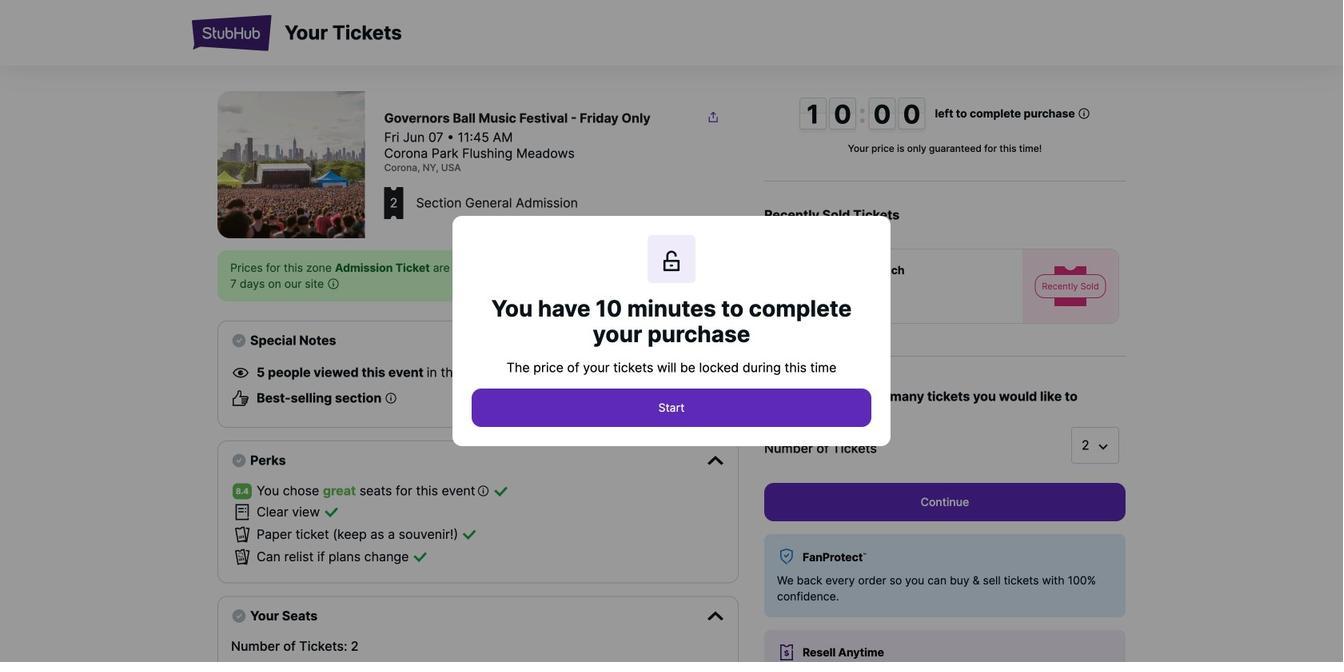 Task type: describe. For each thing, give the bounding box(es) containing it.
stubhub image
[[192, 13, 272, 53]]



Task type: vqa. For each thing, say whether or not it's contained in the screenshot.
cirque dreams holidaze indianapolis Link
no



